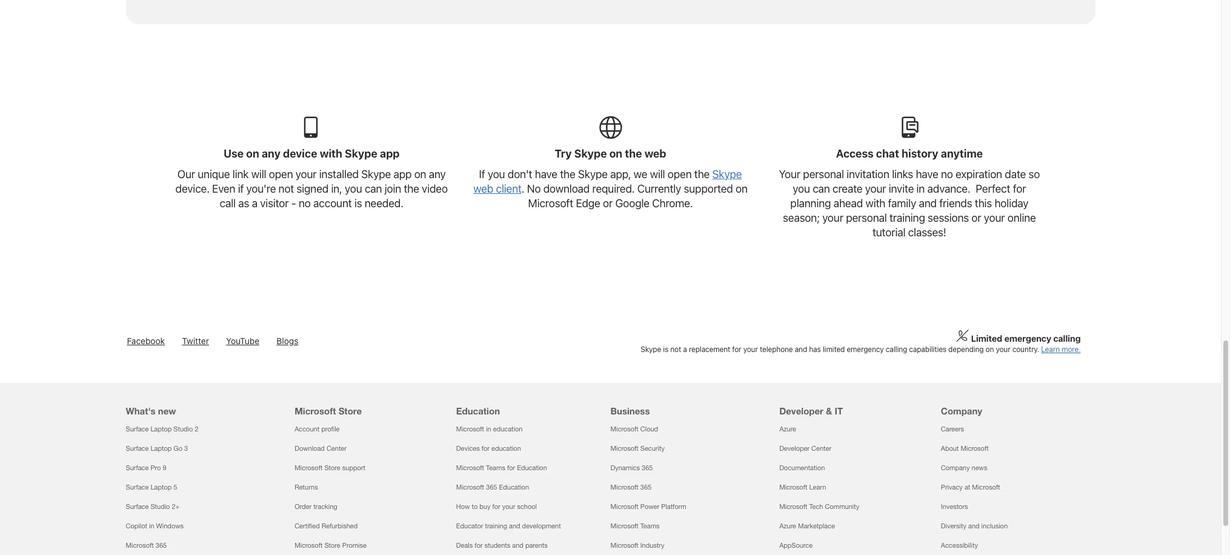 Task type: describe. For each thing, give the bounding box(es) containing it.
education for microsoft in education
[[493, 425, 523, 433]]

microsoft for microsoft learn link
[[780, 484, 808, 491]]

deals
[[456, 542, 473, 549]]

developer center link
[[780, 445, 832, 452]]

0 vertical spatial studio
[[174, 425, 193, 433]]

skype up the required. at the top of page
[[578, 168, 608, 180]]

account
[[295, 425, 320, 433]]

main content containing 
[[0, 0, 1222, 300]]

download
[[295, 445, 325, 452]]

1 vertical spatial microsoft 365 link
[[126, 542, 167, 549]]

microsoft for "microsoft store" heading
[[295, 405, 336, 416]]

download
[[544, 182, 590, 195]]

for up microsoft 365 education link
[[508, 464, 516, 471]]

this
[[976, 197, 993, 210]]

microsoft teams for education
[[456, 464, 547, 471]]

your personal invitation links have no expiration date so you can create your invite in advance.  perfect for planning ahead with family and friends this holiday season; your personal training sessions or your online tutorial classes!
[[779, 168, 1041, 239]]

signed
[[297, 182, 329, 195]]

365 for microsoft 365 education link
[[486, 484, 498, 491]]

blogs
[[277, 336, 299, 346]]

surface laptop 5
[[126, 484, 177, 491]]

2 vertical spatial education
[[499, 484, 529, 491]]

surface studio 2+
[[126, 503, 180, 510]]

a inside the our unique link will open your installed skype app on any device. even if you're not signed in, you can join the video call as a visitor - no account is needed.
[[252, 197, 258, 210]]

no inside the our unique link will open your installed skype app on any device. even if you're not signed in, you can join the video call as a visitor - no account is needed.
[[299, 197, 311, 210]]

dynamics 365 link
[[611, 464, 653, 471]]

microsoft inside the . no download required. currently supported on microsoft edge or google chrome.
[[529, 197, 574, 210]]

edge
[[576, 197, 601, 210]]

skype inside the our unique link will open your installed skype app on any device. even if you're not signed in, you can join the video call as a visitor - no account is needed.
[[362, 168, 391, 180]]

on inside the our unique link will open your installed skype app on any device. even if you're not signed in, you can join the video call as a visitor - no account is needed.
[[415, 168, 427, 180]]

investors link
[[942, 503, 969, 510]]

what's new heading
[[126, 383, 280, 419]]

even
[[212, 182, 235, 195]]

for right buy
[[493, 503, 501, 510]]

order
[[295, 503, 312, 510]]

365 for dynamics 365 "link"
[[642, 464, 653, 471]]

skype inside limited emergency calling skype is not a replacement for your telephone and has limited emergency calling capabilities depending on your country. learn more.
[[641, 345, 662, 354]]

azure for azure link
[[780, 425, 797, 433]]

developer for developer center
[[780, 445, 810, 452]]

surface laptop studio 2
[[126, 425, 199, 433]]

skype up if you don't have the skype app, we will open the
[[575, 147, 607, 160]]

account profile
[[295, 425, 340, 433]]

microsoft teams
[[611, 522, 660, 530]]

surface for surface pro 9
[[126, 464, 149, 471]]

classes!
[[909, 226, 947, 239]]

accessibility link
[[942, 542, 979, 549]]

microsoft security
[[611, 445, 665, 452]]

1 vertical spatial emergency
[[847, 345, 884, 354]]

education heading
[[456, 383, 604, 419]]

expiration
[[956, 168, 1003, 180]]

footer resource links element
[[65, 383, 1157, 555]]

not inside the our unique link will open your installed skype app on any device. even if you're not signed in, you can join the video call as a visitor - no account is needed.
[[279, 182, 294, 195]]

limited
[[823, 345, 845, 354]]

microsoft for the microsoft in education link
[[456, 425, 485, 433]]

inclusion
[[982, 522, 1008, 530]]

company heading
[[942, 383, 1089, 419]]

the inside the our unique link will open your installed skype app on any device. even if you're not signed in, you can join the video call as a visitor - no account is needed.
[[404, 182, 419, 195]]

0 vertical spatial calling
[[1054, 333, 1081, 344]]

the up download on the top
[[560, 168, 576, 180]]

what's new
[[126, 405, 176, 416]]

1 horizontal spatial microsoft 365 link
[[611, 484, 652, 491]]

educator training and development link
[[456, 522, 561, 530]]

capabilities
[[910, 345, 947, 354]]

certified
[[295, 522, 320, 530]]

azure link
[[780, 425, 797, 433]]

limited
[[972, 333, 1003, 344]]

with inside your personal invitation links have no expiration date so you can create your invite in advance.  perfect for planning ahead with family and friends this holiday season; your personal training sessions or your online tutorial classes!
[[866, 197, 886, 210]]

video
[[422, 182, 448, 195]]

microsoft for microsoft store promise link
[[295, 542, 323, 549]]

microsoft for the right 'microsoft 365' link
[[611, 484, 639, 491]]

developer center
[[780, 445, 832, 452]]

1 vertical spatial microsoft 365
[[126, 542, 167, 549]]

2 open from the left
[[668, 168, 692, 180]]

2+
[[172, 503, 180, 510]]

1 vertical spatial education
[[517, 464, 547, 471]]

any inside the our unique link will open your installed skype app on any device. even if you're not signed in, you can join the video call as a visitor - no account is needed.
[[429, 168, 446, 180]]

microsoft store
[[295, 405, 362, 416]]

power
[[641, 503, 660, 510]]

-
[[292, 197, 296, 210]]

history
[[902, 147, 939, 160]]

go
[[174, 445, 183, 452]]

microsoft for microsoft teams for education link
[[456, 464, 485, 471]]

platform
[[662, 503, 687, 510]]

support
[[342, 464, 366, 471]]

careers link
[[942, 425, 965, 433]]

to
[[472, 503, 478, 510]]


[[300, 115, 324, 139]]

and left parents
[[513, 542, 524, 549]]

about
[[942, 445, 960, 452]]

download center link
[[295, 445, 347, 452]]

your down limited
[[997, 345, 1011, 354]]

pro
[[151, 464, 161, 471]]

diversity and inclusion
[[942, 522, 1008, 530]]

training inside footer resource links 'element'
[[485, 522, 508, 530]]

microsoft industry
[[611, 542, 665, 549]]

education for devices for education
[[492, 445, 521, 452]]

about microsoft link
[[942, 445, 989, 452]]

microsoft cloud link
[[611, 425, 659, 433]]

as
[[238, 197, 249, 210]]

for inside your personal invitation links have no expiration date so you can create your invite in advance.  perfect for planning ahead with family and friends this holiday season; your personal training sessions or your online tutorial classes!
[[1014, 182, 1027, 195]]

laptop for go
[[151, 445, 172, 452]]

development
[[522, 522, 561, 530]]

on inside limited emergency calling skype is not a replacement for your telephone and has limited emergency calling capabilities depending on your country. learn more.
[[986, 345, 995, 354]]

no inside your personal invitation links have no expiration date so you can create your invite in advance.  perfect for planning ahead with family and friends this holiday season; your personal training sessions or your online tutorial classes!
[[942, 168, 954, 180]]

is inside the our unique link will open your installed skype app on any device. even if you're not signed in, you can join the video call as a visitor - no account is needed.
[[355, 197, 362, 210]]

teams for microsoft teams
[[641, 522, 660, 530]]

microsoft power platform link
[[611, 503, 687, 510]]

on right use
[[246, 147, 259, 160]]

0 vertical spatial with
[[320, 147, 343, 160]]

appsource
[[780, 542, 813, 549]]

in,
[[331, 182, 342, 195]]

tracking
[[314, 503, 338, 510]]

no
[[527, 182, 541, 195]]

supported
[[684, 182, 734, 195]]

the up we
[[625, 147, 642, 160]]

the up supported
[[695, 168, 710, 180]]

store for microsoft store promise
[[325, 542, 341, 549]]

microsoft store promise
[[295, 542, 367, 549]]

certified refurbished link
[[295, 522, 358, 530]]

security
[[641, 445, 665, 452]]

. no download required. currently supported on microsoft edge or google chrome.
[[522, 182, 748, 210]]

students
[[485, 542, 511, 549]]

copilot in windows link
[[126, 522, 184, 530]]

store for microsoft store support
[[325, 464, 341, 471]]

our unique link will open your installed skype app on any device. even if you're not signed in, you can join the video call as a visitor - no account is needed.
[[176, 168, 448, 210]]

teams for microsoft teams for education
[[486, 464, 506, 471]]

profile
[[321, 425, 340, 433]]

sessions
[[928, 211, 970, 224]]

not inside limited emergency calling skype is not a replacement for your telephone and has limited emergency calling capabilities depending on your country. learn more.
[[671, 345, 682, 354]]

certified refurbished
[[295, 522, 358, 530]]

devices for education link
[[456, 445, 521, 452]]

3
[[184, 445, 188, 452]]

learn inside footer resource links 'element'
[[810, 484, 827, 491]]

microsoft industry link
[[611, 542, 665, 549]]

if
[[238, 182, 244, 195]]

parents
[[526, 542, 548, 549]]

links
[[893, 168, 914, 180]]

have inside your personal invitation links have no expiration date so you can create your invite in advance.  perfect for planning ahead with family and friends this holiday season; your personal training sessions or your online tutorial classes!
[[916, 168, 939, 180]]

deals for students and parents
[[456, 542, 548, 549]]

you inside your personal invitation links have no expiration date so you can create your invite in advance.  perfect for planning ahead with family and friends this holiday season; your personal training sessions or your online tutorial classes!
[[793, 182, 811, 195]]

0 vertical spatial app
[[380, 147, 400, 160]]

microsoft store support link
[[295, 464, 366, 471]]

surface for surface laptop 5
[[126, 484, 149, 491]]

in for microsoft
[[486, 425, 492, 433]]

0 vertical spatial personal
[[804, 168, 845, 180]]

9
[[163, 464, 166, 471]]

or inside your personal invitation links have no expiration date so you can create your invite in advance.  perfect for planning ahead with family and friends this holiday season; your personal training sessions or your online tutorial classes!
[[972, 211, 982, 224]]

skype up installed
[[345, 147, 378, 160]]

azure marketplace link
[[780, 522, 836, 530]]

surface laptop studio 2 link
[[126, 425, 199, 433]]

limited emergency calling skype is not a replacement for your telephone and has limited emergency calling capabilities depending on your country. learn more.
[[641, 333, 1081, 354]]

can inside your personal invitation links have no expiration date so you can create your invite in advance.  perfect for planning ahead with family and friends this holiday season; your personal training sessions or your online tutorial classes!
[[813, 182, 831, 195]]

skype web client
[[474, 168, 742, 195]]

1 vertical spatial personal
[[847, 211, 888, 224]]

new
[[158, 405, 176, 416]]

family
[[889, 197, 917, 210]]



Task type: locate. For each thing, give the bounding box(es) containing it.
device.
[[176, 182, 210, 195]]

0 vertical spatial education
[[493, 425, 523, 433]]

or down the required. at the top of page
[[603, 197, 613, 210]]

can inside the our unique link will open your installed skype app on any device. even if you're not signed in, you can join the video call as a visitor - no account is needed.
[[365, 182, 382, 195]]

surface up surface pro 9
[[126, 445, 149, 452]]

device
[[283, 147, 317, 160]]

1 company from the top
[[942, 405, 983, 416]]

learn more. link
[[1042, 345, 1081, 354]]

privacy at microsoft link
[[942, 484, 1001, 491]]

1 vertical spatial store
[[325, 464, 341, 471]]

dynamics
[[611, 464, 640, 471]]

web
[[645, 147, 667, 160], [474, 182, 494, 195]]

access chat history anytime​
[[837, 147, 984, 160]]

access
[[837, 147, 874, 160]]

account
[[314, 197, 352, 210]]

education up microsoft teams for education
[[492, 445, 521, 452]]

developer & it
[[780, 405, 844, 416]]

1 horizontal spatial no
[[942, 168, 954, 180]]

your left school on the bottom left of the page
[[503, 503, 516, 510]]

and
[[919, 197, 937, 210], [795, 345, 808, 354], [509, 522, 521, 530], [969, 522, 980, 530], [513, 542, 524, 549]]

education up devices for education link
[[493, 425, 523, 433]]

and inside limited emergency calling skype is not a replacement for your telephone and has limited emergency calling capabilities depending on your country. learn more.
[[795, 345, 808, 354]]

1 horizontal spatial studio
[[174, 425, 193, 433]]

store up profile
[[339, 405, 362, 416]]

azure up developer center link on the right of page
[[780, 425, 797, 433]]

laptop down new
[[151, 425, 172, 433]]

microsoft teams link
[[611, 522, 660, 530]]

we
[[634, 168, 648, 180]]

store for microsoft store
[[339, 405, 362, 416]]

1 vertical spatial a
[[684, 345, 687, 354]]

you right in,
[[345, 182, 362, 195]]

skype up supported
[[713, 168, 742, 180]]

no down anytime​ on the right top of the page
[[942, 168, 954, 180]]

can up needed.
[[365, 182, 382, 195]]

center up "documentation"
[[812, 445, 832, 452]]

company for company
[[942, 405, 983, 416]]

0 horizontal spatial no
[[299, 197, 311, 210]]

0 vertical spatial developer
[[780, 405, 824, 416]]

microsoft store support
[[295, 464, 366, 471]]

0 vertical spatial microsoft 365 link
[[611, 484, 652, 491]]

1 vertical spatial education
[[492, 445, 521, 452]]

open inside the our unique link will open your installed skype app on any device. even if you're not signed in, you can join the video call as a visitor - no account is needed.
[[269, 168, 293, 180]]

0 horizontal spatial with
[[320, 147, 343, 160]]

any left device at the top of the page
[[262, 147, 281, 160]]

developer up azure link
[[780, 405, 824, 416]]

microsoft for microsoft teams link
[[611, 522, 639, 530]]

1 vertical spatial in
[[149, 522, 154, 530]]

training inside your personal invitation links have no expiration date so you can create your invite in advance.  perfect for planning ahead with family and friends this holiday season; your personal training sessions or your online tutorial classes!
[[890, 211, 926, 224]]

microsoft 365 down copilot in windows link
[[126, 542, 167, 549]]

2 horizontal spatial you
[[793, 182, 811, 195]]

microsoft for the microsoft tech community link
[[780, 503, 808, 510]]

use on any device with skype app
[[224, 147, 400, 160]]

the right join
[[404, 182, 419, 195]]

1 horizontal spatial web
[[645, 147, 667, 160]]

will inside the our unique link will open your installed skype app on any device. even if you're not signed in, you can join the video call as a visitor - no account is needed.
[[251, 168, 266, 180]]

visitor
[[260, 197, 289, 210]]

1 vertical spatial web
[[474, 182, 494, 195]]

0 horizontal spatial or
[[603, 197, 613, 210]]

2 vertical spatial store
[[325, 542, 341, 549]]

0 vertical spatial web
[[645, 147, 667, 160]]

your down ahead
[[823, 211, 844, 224]]

0 vertical spatial any
[[262, 147, 281, 160]]

studio left 2+
[[151, 503, 170, 510]]

depending
[[949, 345, 984, 354]]

0 vertical spatial emergency
[[1005, 333, 1052, 344]]

have down history
[[916, 168, 939, 180]]

on up app,
[[610, 147, 623, 160]]

2 have from the left
[[916, 168, 939, 180]]

microsoft 365 link down copilot in windows link
[[126, 542, 167, 549]]

0 horizontal spatial a
[[252, 197, 258, 210]]

microsoft for microsoft power platform link
[[611, 503, 639, 510]]

0 vertical spatial store
[[339, 405, 362, 416]]

0 horizontal spatial in
[[149, 522, 154, 530]]

store down certified refurbished
[[325, 542, 341, 549]]

your down this
[[985, 211, 1006, 224]]

microsoft down devices
[[456, 464, 485, 471]]

microsoft store heading
[[295, 383, 442, 419]]

skype left replacement
[[641, 345, 662, 354]]

learn inside limited emergency calling skype is not a replacement for your telephone and has limited emergency calling capabilities depending on your country. learn more.
[[1042, 345, 1061, 354]]

not left replacement
[[671, 345, 682, 354]]

1 vertical spatial azure
[[780, 522, 797, 530]]

1 vertical spatial teams
[[641, 522, 660, 530]]

education inside heading
[[456, 405, 500, 416]]

in right copilot
[[149, 522, 154, 530]]

0 horizontal spatial center
[[327, 445, 347, 452]]

education up school on the bottom left of the page
[[517, 464, 547, 471]]

1 vertical spatial app
[[394, 168, 412, 180]]

the
[[625, 147, 642, 160], [560, 168, 576, 180], [695, 168, 710, 180], [404, 182, 419, 195]]

1 horizontal spatial teams
[[641, 522, 660, 530]]

skype up join
[[362, 168, 391, 180]]

teams up microsoft 365 education link
[[486, 464, 506, 471]]

on right supported
[[736, 182, 748, 195]]

invitation
[[847, 168, 890, 180]]

1 vertical spatial laptop
[[151, 445, 172, 452]]

0 vertical spatial microsoft 365
[[611, 484, 652, 491]]

365 down security
[[642, 464, 653, 471]]

azure for azure marketplace
[[780, 522, 797, 530]]

0 horizontal spatial calling
[[886, 345, 908, 354]]

microsoft down download
[[295, 464, 323, 471]]

2
[[195, 425, 199, 433]]

microsoft up account profile "link"
[[295, 405, 336, 416]]

and inside your personal invitation links have no expiration date so you can create your invite in advance.  perfect for planning ahead with family and friends this holiday season; your personal training sessions or your online tutorial classes!
[[919, 197, 937, 210]]

1 vertical spatial calling
[[886, 345, 908, 354]]

1 horizontal spatial any
[[429, 168, 446, 180]]

you inside the our unique link will open your installed skype app on any device. even if you're not signed in, you can join the video call as a visitor - no account is needed.
[[345, 182, 362, 195]]

surface down what's
[[126, 425, 149, 433]]

main content
[[0, 0, 1222, 300]]

training down family
[[890, 211, 926, 224]]

microsoft right at
[[973, 484, 1001, 491]]

2 laptop from the top
[[151, 445, 172, 452]]

microsoft for microsoft 365 education link
[[456, 484, 485, 491]]

1 will from the left
[[251, 168, 266, 180]]

you up "planning" on the top right of the page
[[793, 182, 811, 195]]

center down profile
[[327, 445, 347, 452]]

telephone
[[760, 345, 793, 354]]

microsoft 365 link
[[611, 484, 652, 491], [126, 542, 167, 549]]

on up video
[[415, 168, 427, 180]]

microsoft for microsoft store support link
[[295, 464, 323, 471]]

education down microsoft teams for education
[[499, 484, 529, 491]]

1 laptop from the top
[[151, 425, 172, 433]]

education
[[493, 425, 523, 433], [492, 445, 521, 452]]

needed.
[[365, 197, 404, 210]]

web inside skype web client
[[474, 182, 494, 195]]

ahead
[[834, 197, 863, 210]]

1 horizontal spatial personal
[[847, 211, 888, 224]]

0 vertical spatial laptop
[[151, 425, 172, 433]]

microsoft down certified
[[295, 542, 323, 549]]

developer & it heading
[[780, 383, 927, 419]]

1 vertical spatial is
[[664, 345, 669, 354]]

1 vertical spatial not
[[671, 345, 682, 354]]

for right deals
[[475, 542, 483, 549]]

1 vertical spatial or
[[972, 211, 982, 224]]

1 horizontal spatial emergency
[[1005, 333, 1052, 344]]

surface down surface pro 9
[[126, 484, 149, 491]]

holiday
[[995, 197, 1029, 210]]

required.
[[593, 182, 635, 195]]

2 will from the left
[[650, 168, 665, 180]]

google
[[616, 197, 650, 210]]

3 surface from the top
[[126, 464, 149, 471]]

is left replacement
[[664, 345, 669, 354]]

0 horizontal spatial not
[[279, 182, 294, 195]]

returns
[[295, 484, 318, 491]]

365 for the right 'microsoft 365' link
[[641, 484, 652, 491]]

1 vertical spatial training
[[485, 522, 508, 530]]

web down if
[[474, 182, 494, 195]]

0 horizontal spatial emergency
[[847, 345, 884, 354]]

3 laptop from the top
[[151, 484, 172, 491]]

developer down azure link
[[780, 445, 810, 452]]

emergency up country.
[[1005, 333, 1052, 344]]

developer inside heading
[[780, 405, 824, 416]]

will up you're
[[251, 168, 266, 180]]

app inside the our unique link will open your installed skype app on any device. even if you're not signed in, you can join the video call as a visitor - no account is needed.
[[394, 168, 412, 180]]

a
[[252, 197, 258, 210], [684, 345, 687, 354]]

dynamics 365
[[611, 464, 653, 471]]

company inside heading
[[942, 405, 983, 416]]

country.
[[1013, 345, 1040, 354]]

microsoft learn
[[780, 484, 827, 491]]

on
[[246, 147, 259, 160], [610, 147, 623, 160], [415, 168, 427, 180], [736, 182, 748, 195], [986, 345, 995, 354]]

surface for surface studio 2+
[[126, 503, 149, 510]]

0 horizontal spatial have
[[535, 168, 558, 180]]

surface for surface laptop studio 2
[[126, 425, 149, 433]]

surface pro 9 link
[[126, 464, 166, 471]]

a left replacement
[[684, 345, 687, 354]]

industry
[[641, 542, 665, 549]]

0 horizontal spatial you
[[345, 182, 362, 195]]

laptop for studio
[[151, 425, 172, 433]]

surface left the pro
[[126, 464, 149, 471]]

developer for developer & it
[[780, 405, 824, 416]]

company up privacy at the right bottom of page
[[942, 464, 971, 471]]

microsoft up dynamics
[[611, 445, 639, 452]]

calling up more.
[[1054, 333, 1081, 344]]

1 horizontal spatial or
[[972, 211, 982, 224]]

1 horizontal spatial a
[[684, 345, 687, 354]]

blogs link
[[277, 336, 299, 346]]

365
[[642, 464, 653, 471], [486, 484, 498, 491], [641, 484, 652, 491], [156, 542, 167, 549]]

1 horizontal spatial learn
[[1042, 345, 1061, 354]]

0 vertical spatial teams
[[486, 464, 506, 471]]

personal
[[804, 168, 845, 180], [847, 211, 888, 224]]

.
[[522, 182, 525, 195]]

2 company from the top
[[942, 464, 971, 471]]

0 vertical spatial not
[[279, 182, 294, 195]]

accessibility
[[942, 542, 979, 549]]

surface pro 9
[[126, 464, 166, 471]]

calling left capabilities
[[886, 345, 908, 354]]

open up you're
[[269, 168, 293, 180]]

0 horizontal spatial training
[[485, 522, 508, 530]]

is inside limited emergency calling skype is not a replacement for your telephone and has limited emergency calling capabilities depending on your country. learn more.
[[664, 345, 669, 354]]

unique
[[198, 168, 230, 180]]

educator
[[456, 522, 484, 530]]

or down this
[[972, 211, 982, 224]]

has
[[810, 345, 821, 354]]

0 vertical spatial company
[[942, 405, 983, 416]]

microsoft for microsoft cloud link
[[611, 425, 639, 433]]

microsoft inside heading
[[295, 405, 336, 416]]

0 horizontal spatial studio
[[151, 503, 170, 510]]

1 vertical spatial learn
[[810, 484, 827, 491]]

microsoft for the microsoft industry "link"
[[611, 542, 639, 549]]

can up "planning" on the top right of the page
[[813, 182, 831, 195]]

2 vertical spatial laptop
[[151, 484, 172, 491]]

1 horizontal spatial open
[[668, 168, 692, 180]]

2 developer from the top
[[780, 445, 810, 452]]

your inside footer resource links 'element'
[[503, 503, 516, 510]]

company news link
[[942, 464, 988, 471]]

5
[[174, 484, 177, 491]]

or inside the . no download required. currently supported on microsoft edge or google chrome.
[[603, 197, 613, 210]]

1 vertical spatial company
[[942, 464, 971, 471]]

2 surface from the top
[[126, 445, 149, 452]]

your down invitation
[[866, 182, 887, 195]]

personal down ahead
[[847, 211, 888, 224]]

surface laptop go 3
[[126, 445, 188, 452]]

surface up copilot
[[126, 503, 149, 510]]

microsoft down copilot
[[126, 542, 154, 549]]

4 surface from the top
[[126, 484, 149, 491]]

teams down power
[[641, 522, 660, 530]]

training down "how to buy for your school" link at the bottom
[[485, 522, 508, 530]]

your left telephone on the right of page
[[744, 345, 758, 354]]

0 vertical spatial or
[[603, 197, 613, 210]]

microsoft for microsoft security link
[[611, 445, 639, 452]]

1 horizontal spatial in
[[486, 425, 492, 433]]

for inside limited emergency calling skype is not a replacement for your telephone and has limited emergency calling capabilities depending on your country. learn more.
[[733, 345, 742, 354]]

microsoft up microsoft teams link
[[611, 503, 639, 510]]

1 horizontal spatial with
[[866, 197, 886, 210]]

diversity and inclusion link
[[942, 522, 1008, 530]]

0 horizontal spatial will
[[251, 168, 266, 180]]

youtube link
[[226, 336, 260, 346]]

if
[[479, 168, 485, 180]]

is
[[355, 197, 362, 210], [664, 345, 669, 354]]

1 horizontal spatial center
[[812, 445, 832, 452]]

1 vertical spatial studio
[[151, 503, 170, 510]]

1 azure from the top
[[780, 425, 797, 433]]

1 horizontal spatial you
[[488, 168, 505, 180]]

refurbished
[[322, 522, 358, 530]]

center for microsoft
[[327, 445, 347, 452]]

developer
[[780, 405, 824, 416], [780, 445, 810, 452]]

learn left more.
[[1042, 345, 1061, 354]]

and right diversity
[[969, 522, 980, 530]]

have up no
[[535, 168, 558, 180]]

0 horizontal spatial microsoft 365 link
[[126, 542, 167, 549]]

1 horizontal spatial microsoft 365
[[611, 484, 652, 491]]

cloud
[[641, 425, 659, 433]]

learn up tech
[[810, 484, 827, 491]]

microsoft down documentation link
[[780, 484, 808, 491]]

facebook link
[[127, 336, 165, 346]]

microsoft up devices
[[456, 425, 485, 433]]

0 horizontal spatial is
[[355, 197, 362, 210]]

store left support
[[325, 464, 341, 471]]

1 vertical spatial no
[[299, 197, 311, 210]]

for right replacement
[[733, 345, 742, 354]]

0 horizontal spatial open
[[269, 168, 293, 180]]

1 horizontal spatial have
[[916, 168, 939, 180]]

skype inside skype web client
[[713, 168, 742, 180]]

0 vertical spatial education
[[456, 405, 500, 416]]

microsoft up to
[[456, 484, 485, 491]]

surface for surface laptop go 3
[[126, 445, 149, 452]]

2 can from the left
[[813, 182, 831, 195]]

1 horizontal spatial can
[[813, 182, 831, 195]]

use
[[224, 147, 244, 160]]

0 vertical spatial in
[[486, 425, 492, 433]]

365 for the bottommost 'microsoft 365' link
[[156, 542, 167, 549]]

microsoft down business
[[611, 425, 639, 433]]

a inside limited emergency calling skype is not a replacement for your telephone and has limited emergency calling capabilities depending on your country. learn more.
[[684, 345, 687, 354]]

returns link
[[295, 484, 318, 491]]

2 azure from the top
[[780, 522, 797, 530]]

your up the signed on the top left of page
[[296, 168, 317, 180]]

try
[[555, 147, 572, 160]]

5 surface from the top
[[126, 503, 149, 510]]

azure up appsource link
[[780, 522, 797, 530]]

in for copilot
[[149, 522, 154, 530]]

youtube
[[226, 336, 260, 346]]

2 center from the left
[[812, 445, 832, 452]]

client
[[496, 182, 522, 195]]

1 have from the left
[[535, 168, 558, 180]]

your inside the our unique link will open your installed skype app on any device. even if you're not signed in, you can join the video call as a visitor - no account is needed.
[[296, 168, 317, 180]]

microsoft down download on the top
[[529, 197, 574, 210]]

on down limited
[[986, 345, 995, 354]]

for right devices
[[482, 445, 490, 452]]

1 horizontal spatial is
[[664, 345, 669, 354]]

create
[[833, 182, 863, 195]]

1 can from the left
[[365, 182, 382, 195]]

1 horizontal spatial not
[[671, 345, 682, 354]]

laptop for 5
[[151, 484, 172, 491]]

microsoft store promise link
[[295, 542, 367, 549]]

0 vertical spatial learn
[[1042, 345, 1061, 354]]

microsoft up news
[[961, 445, 989, 452]]

company up careers link
[[942, 405, 983, 416]]

emergency right limited
[[847, 345, 884, 354]]

0 horizontal spatial any
[[262, 147, 281, 160]]

invite in
[[889, 182, 925, 195]]

what's
[[126, 405, 156, 416]]

0 vertical spatial a
[[252, 197, 258, 210]]

0 vertical spatial is
[[355, 197, 362, 210]]

news
[[972, 464, 988, 471]]

replacement
[[689, 345, 731, 354]]

0 horizontal spatial microsoft 365
[[126, 542, 167, 549]]

0 horizontal spatial teams
[[486, 464, 506, 471]]

community
[[826, 503, 860, 510]]

have
[[535, 168, 558, 180], [916, 168, 939, 180]]

microsoft tech community
[[780, 503, 860, 510]]

appsource link
[[780, 542, 813, 549]]

0 vertical spatial training
[[890, 211, 926, 224]]

1 open from the left
[[269, 168, 293, 180]]

any up video
[[429, 168, 446, 180]]

skype
[[345, 147, 378, 160], [575, 147, 607, 160], [362, 168, 391, 180], [578, 168, 608, 180], [713, 168, 742, 180], [641, 345, 662, 354]]

1 horizontal spatial calling
[[1054, 333, 1081, 344]]

0 horizontal spatial web
[[474, 182, 494, 195]]

teams
[[486, 464, 506, 471], [641, 522, 660, 530]]

0 vertical spatial no
[[942, 168, 954, 180]]

and down school on the bottom left of the page
[[509, 522, 521, 530]]

0 vertical spatial azure
[[780, 425, 797, 433]]

1 center from the left
[[327, 445, 347, 452]]

how
[[456, 503, 470, 510]]

you're
[[247, 182, 276, 195]]

microsoft 365 down dynamics 365 "link"
[[611, 484, 652, 491]]

business heading
[[611, 383, 765, 419]]

link
[[233, 168, 249, 180]]

company for company news
[[942, 464, 971, 471]]

with up installed
[[320, 147, 343, 160]]

365 up microsoft power platform
[[641, 484, 652, 491]]

is right account
[[355, 197, 362, 210]]

0 horizontal spatial personal
[[804, 168, 845, 180]]

on inside the . no download required. currently supported on microsoft edge or google chrome.
[[736, 182, 748, 195]]

1 vertical spatial any
[[429, 168, 446, 180]]

1 horizontal spatial training
[[890, 211, 926, 224]]

education up the microsoft in education link
[[456, 405, 500, 416]]

order tracking link
[[295, 503, 338, 510]]

microsoft down microsoft teams
[[611, 542, 639, 549]]

1 developer from the top
[[780, 405, 824, 416]]

0 horizontal spatial learn
[[810, 484, 827, 491]]

0 horizontal spatial can
[[365, 182, 382, 195]]

store inside heading
[[339, 405, 362, 416]]


[[599, 115, 623, 139]]

web up we
[[645, 147, 667, 160]]

business
[[611, 405, 650, 416]]

microsoft for the bottommost 'microsoft 365' link
[[126, 542, 154, 549]]

1 surface from the top
[[126, 425, 149, 433]]

1 vertical spatial developer
[[780, 445, 810, 452]]

center for developer
[[812, 445, 832, 452]]



Task type: vqa. For each thing, say whether or not it's contained in the screenshot.
Skype link
no



